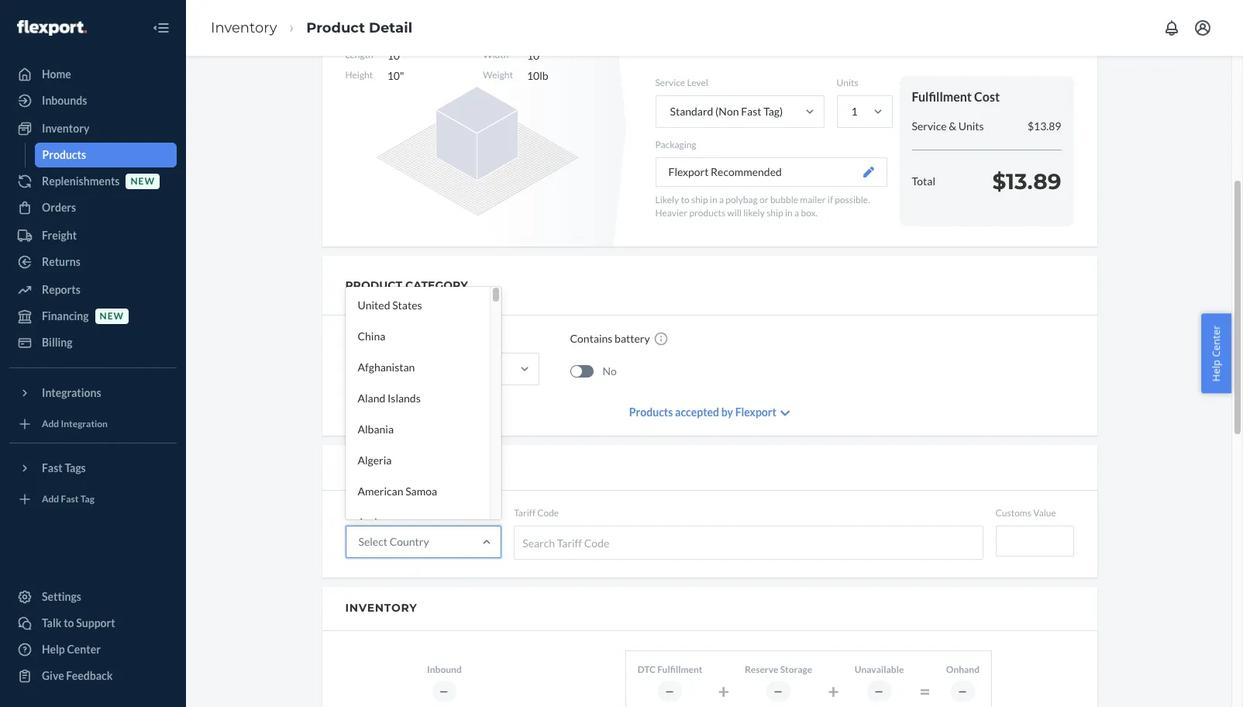 Task type: describe. For each thing, give the bounding box(es) containing it.
cost
[[975, 89, 1000, 104]]

1 horizontal spatial units
[[959, 119, 984, 132]]

no
[[603, 364, 617, 377]]

0 vertical spatial fulfillment
[[912, 89, 972, 104]]

tags
[[65, 461, 86, 475]]

standard
[[670, 105, 714, 118]]

value
[[1034, 507, 1057, 519]]

box.
[[801, 207, 818, 219]]

billing link
[[9, 330, 177, 355]]

height
[[345, 69, 373, 81]]

storage
[[781, 663, 813, 675]]

reserve storage
[[745, 663, 813, 675]]

integrations
[[42, 386, 101, 399]]

inventory inside breadcrumbs navigation
[[211, 19, 277, 36]]

― for inbound
[[440, 685, 450, 697]]

reports
[[42, 283, 80, 296]]

flexport inside button
[[669, 165, 709, 179]]

returns
[[42, 255, 81, 268]]

flexport recommended
[[669, 165, 782, 179]]

reports link
[[9, 278, 177, 302]]

0 horizontal spatial ship
[[692, 194, 708, 206]]

1 vertical spatial center
[[67, 643, 101, 656]]

united
[[358, 299, 390, 312]]

fulfillment cost
[[912, 89, 1000, 104]]

(non
[[716, 105, 739, 118]]

service for service level
[[656, 77, 685, 88]]

products for products
[[42, 148, 86, 161]]

information
[[409, 461, 498, 475]]

integrations button
[[9, 381, 177, 405]]

battery
[[615, 332, 650, 345]]

1 vertical spatial flexport
[[736, 405, 777, 419]]

inbounds
[[42, 94, 87, 107]]

0 vertical spatial code
[[537, 507, 559, 519]]

polybag
[[726, 194, 758, 206]]

center inside button
[[1210, 325, 1224, 357]]

onhand
[[947, 663, 980, 675]]

possible.
[[835, 194, 870, 206]]

dtc
[[638, 663, 656, 675]]

length
[[345, 49, 373, 60]]

to for talk
[[64, 616, 74, 630]]

islands
[[388, 392, 421, 405]]

10 " height
[[345, 49, 544, 81]]

customs information
[[345, 461, 498, 475]]

10 right height
[[387, 69, 400, 82]]

products for products accepted by flexport
[[629, 405, 673, 419]]

0 horizontal spatial help center
[[42, 643, 101, 656]]

recommended
[[711, 165, 782, 179]]

2 + from the left
[[828, 679, 839, 703]]

fast tags
[[42, 461, 86, 475]]

1 vertical spatial ship
[[767, 207, 784, 219]]

total
[[912, 174, 936, 188]]

returns link
[[9, 250, 177, 274]]

american samoa
[[358, 485, 437, 498]]

10 inside 10 " height
[[527, 49, 540, 62]]

10 down detail
[[387, 49, 400, 62]]

2 horizontal spatial inventory
[[345, 601, 418, 615]]

unavailable
[[855, 663, 904, 675]]

category
[[386, 332, 428, 345]]

talk to support
[[42, 616, 115, 630]]

tag)
[[764, 105, 783, 118]]

products accepted by flexport
[[629, 405, 777, 419]]

talk to support link
[[9, 611, 177, 636]]

― for onhand
[[958, 685, 968, 697]]

new for replenishments
[[131, 176, 155, 187]]

settings
[[42, 590, 81, 603]]

service level
[[656, 77, 709, 88]]

or
[[760, 194, 769, 206]]

help center inside button
[[1210, 325, 1224, 382]]

american
[[358, 485, 404, 498]]

help center button
[[1202, 314, 1232, 393]]

product detail
[[306, 19, 413, 36]]

― for reserve storage
[[774, 685, 784, 697]]

freight
[[42, 229, 77, 242]]

category
[[406, 278, 468, 292]]

help center link
[[9, 637, 177, 662]]

packaging
[[656, 139, 697, 151]]

give
[[42, 669, 64, 682]]

0 horizontal spatial tariff
[[514, 507, 536, 519]]

flexport logo image
[[17, 20, 87, 35]]

billing
[[42, 336, 73, 349]]

fast inside dropdown button
[[42, 461, 63, 475]]

0 vertical spatial country
[[345, 507, 379, 519]]

give feedback
[[42, 669, 113, 682]]

customs for customs information
[[345, 461, 406, 475]]

flexport recommended button
[[656, 158, 887, 187]]

heavier
[[656, 207, 688, 219]]

samoa
[[406, 485, 437, 498]]

" down detail
[[400, 49, 404, 62]]

aland islands
[[358, 392, 421, 405]]

fast tags button
[[9, 456, 177, 481]]

integration
[[61, 418, 108, 430]]

by
[[722, 405, 733, 419]]

weight
[[483, 69, 513, 81]]

likely
[[656, 194, 679, 206]]

united states
[[358, 299, 422, 312]]

width
[[483, 49, 509, 60]]

level
[[687, 77, 709, 88]]

pen image
[[863, 167, 874, 178]]

1 vertical spatial inventory link
[[9, 116, 177, 141]]

detail
[[369, 19, 413, 36]]

open notifications image
[[1163, 19, 1182, 37]]

of
[[381, 507, 392, 519]]

talk
[[42, 616, 62, 630]]

freight link
[[9, 223, 177, 248]]

afghanistan
[[358, 361, 415, 374]]

1
[[852, 105, 858, 118]]

lb
[[540, 69, 549, 82]]



Task type: vqa. For each thing, say whether or not it's contained in the screenshot.
Fefo related to (single
no



Task type: locate. For each thing, give the bounding box(es) containing it.
5 ― from the left
[[958, 685, 968, 697]]

product for product detail
[[306, 19, 365, 36]]

dtc fulfillment
[[638, 663, 703, 675]]

code right search
[[584, 536, 610, 549]]

0 horizontal spatial new
[[100, 310, 124, 322]]

0 vertical spatial center
[[1210, 325, 1224, 357]]

in up products on the top right of page
[[710, 194, 718, 206]]

0 vertical spatial ship
[[692, 194, 708, 206]]

1 vertical spatial new
[[100, 310, 124, 322]]

0 horizontal spatial center
[[67, 643, 101, 656]]

1 horizontal spatial inventory link
[[211, 19, 277, 36]]

1 horizontal spatial in
[[785, 207, 793, 219]]

1 horizontal spatial +
[[828, 679, 839, 703]]

algeria
[[358, 454, 392, 467]]

aland
[[358, 392, 386, 405]]

a up products on the top right of page
[[719, 194, 724, 206]]

2 vertical spatial inventory
[[345, 601, 418, 615]]

0 horizontal spatial inventory link
[[9, 116, 177, 141]]

2 10 " from the top
[[387, 69, 404, 82]]

0 vertical spatial units
[[837, 77, 859, 88]]

reserve
[[745, 663, 779, 675]]

― down inbound
[[440, 685, 450, 697]]

1 10 " from the top
[[387, 49, 404, 62]]

fulfillment up the service & units
[[912, 89, 972, 104]]

1 horizontal spatial customs
[[996, 507, 1032, 519]]

0 vertical spatial help
[[1210, 360, 1224, 382]]

―
[[440, 685, 450, 697], [665, 685, 675, 697], [774, 685, 784, 697], [875, 685, 885, 697], [958, 685, 968, 697]]

0 horizontal spatial customs
[[345, 461, 406, 475]]

+
[[718, 679, 730, 703], [828, 679, 839, 703]]

0 vertical spatial inventory link
[[211, 19, 277, 36]]

orders link
[[9, 195, 177, 220]]

10 lb
[[527, 69, 549, 82]]

albania
[[358, 423, 394, 436]]

add left integration
[[42, 418, 59, 430]]

help inside help center button
[[1210, 360, 1224, 382]]

=
[[920, 679, 931, 703]]

1 vertical spatial $13.89
[[993, 168, 1062, 194]]

service for service & units
[[912, 119, 947, 132]]

0 horizontal spatial country
[[345, 507, 379, 519]]

units right &
[[959, 119, 984, 132]]

code
[[537, 507, 559, 519], [584, 536, 610, 549]]

flexport
[[669, 165, 709, 179], [736, 405, 777, 419]]

chevron down image
[[781, 408, 790, 419]]

add fast tag
[[42, 493, 95, 505]]

breadcrumbs navigation
[[198, 5, 425, 51]]

to
[[681, 194, 690, 206], [64, 616, 74, 630]]

1 horizontal spatial fulfillment
[[912, 89, 972, 104]]

product for product category
[[345, 332, 384, 345]]

likely to ship in a polybag or bubble mailer if possible. heavier products will likely ship in a box.
[[656, 194, 870, 219]]

10 " right height
[[387, 69, 404, 82]]

if
[[828, 194, 833, 206]]

new for financing
[[100, 310, 124, 322]]

select
[[359, 535, 388, 548]]

products up replenishments on the left of page
[[42, 148, 86, 161]]

fulfillment right dtc
[[658, 663, 703, 675]]

units up 1 in the right top of the page
[[837, 77, 859, 88]]

help inside help center link
[[42, 643, 65, 656]]

4 ― from the left
[[875, 685, 885, 697]]

new down products link
[[131, 176, 155, 187]]

2 add from the top
[[42, 493, 59, 505]]

product inside breadcrumbs navigation
[[306, 19, 365, 36]]

1 horizontal spatial inventory
[[211, 19, 277, 36]]

products inside products link
[[42, 148, 86, 161]]

0 vertical spatial new
[[131, 176, 155, 187]]

ship up products on the top right of page
[[692, 194, 708, 206]]

service left level in the top of the page
[[656, 77, 685, 88]]

inbounds link
[[9, 88, 177, 113]]

tariff right search
[[557, 536, 582, 549]]

1 horizontal spatial new
[[131, 176, 155, 187]]

1 vertical spatial products
[[629, 405, 673, 419]]

fast left tag)
[[741, 105, 762, 118]]

0 vertical spatial products
[[42, 148, 86, 161]]

1 horizontal spatial help center
[[1210, 325, 1224, 382]]

add for add integration
[[42, 418, 59, 430]]

10 " down detail
[[387, 49, 404, 62]]

1 horizontal spatial code
[[584, 536, 610, 549]]

to inside likely to ship in a polybag or bubble mailer if possible. heavier products will likely ship in a box.
[[681, 194, 690, 206]]

to right talk
[[64, 616, 74, 630]]

financing
[[42, 309, 89, 323]]

1 + from the left
[[718, 679, 730, 703]]

0 vertical spatial 10 "
[[387, 49, 404, 62]]

a left the box.
[[795, 207, 800, 219]]

add for add fast tag
[[42, 493, 59, 505]]

andorra
[[358, 516, 397, 529]]

mailer
[[800, 194, 826, 206]]

10 right weight
[[527, 69, 540, 82]]

products
[[690, 207, 726, 219]]

1 vertical spatial inventory
[[42, 122, 89, 135]]

― down dtc fulfillment
[[665, 685, 675, 697]]

"
[[400, 49, 404, 62], [540, 49, 544, 62], [400, 69, 404, 82]]

add fast tag link
[[9, 487, 177, 512]]

1 horizontal spatial center
[[1210, 325, 1224, 357]]

code up search
[[537, 507, 559, 519]]

3 ― from the left
[[774, 685, 784, 697]]

flexport right by
[[736, 405, 777, 419]]

country left of
[[345, 507, 379, 519]]

open account menu image
[[1194, 19, 1213, 37]]

1 horizontal spatial products
[[629, 405, 673, 419]]

10 up 10 lb
[[527, 49, 540, 62]]

0 vertical spatial $13.89
[[1028, 119, 1062, 132]]

" up lb
[[540, 49, 544, 62]]

home link
[[9, 62, 177, 87]]

likely
[[744, 207, 765, 219]]

1 vertical spatial a
[[795, 207, 800, 219]]

standard (non fast tag)
[[670, 105, 783, 118]]

0 horizontal spatial products
[[42, 148, 86, 161]]

customs left value
[[996, 507, 1032, 519]]

fast left tag
[[61, 493, 79, 505]]

service left &
[[912, 119, 947, 132]]

customs for customs value
[[996, 507, 1032, 519]]

units
[[837, 77, 859, 88], [959, 119, 984, 132]]

0 vertical spatial add
[[42, 418, 59, 430]]

0 vertical spatial service
[[656, 77, 685, 88]]

&
[[949, 119, 957, 132]]

inventory link
[[211, 19, 277, 36], [9, 116, 177, 141]]

close navigation image
[[152, 19, 171, 37]]

None text field
[[996, 526, 1074, 557]]

home
[[42, 67, 71, 81]]

1 horizontal spatial help
[[1210, 360, 1224, 382]]

1 ― from the left
[[440, 685, 450, 697]]

1 vertical spatial add
[[42, 493, 59, 505]]

0 vertical spatial a
[[719, 194, 724, 206]]

1 vertical spatial fast
[[42, 461, 63, 475]]

0 vertical spatial to
[[681, 194, 690, 206]]

0 vertical spatial fast
[[741, 105, 762, 118]]

flexport down the packaging
[[669, 165, 709, 179]]

0 horizontal spatial service
[[656, 77, 685, 88]]

center
[[1210, 325, 1224, 357], [67, 643, 101, 656]]

1 horizontal spatial tariff
[[557, 536, 582, 549]]

country down 'origin'
[[390, 535, 429, 548]]

add integration link
[[9, 412, 177, 437]]

0 vertical spatial in
[[710, 194, 718, 206]]

bubble
[[771, 194, 799, 206]]

― for unavailable
[[875, 685, 885, 697]]

― down reserve storage
[[774, 685, 784, 697]]

product
[[345, 278, 403, 292]]

tariff code
[[514, 507, 559, 519]]

0 horizontal spatial inventory
[[42, 122, 89, 135]]

will
[[728, 207, 742, 219]]

" right height
[[400, 69, 404, 82]]

products link
[[35, 143, 177, 167]]

fast left tags
[[42, 461, 63, 475]]

product up length
[[306, 19, 365, 36]]

1 vertical spatial product
[[345, 332, 384, 345]]

1 horizontal spatial to
[[681, 194, 690, 206]]

ship down bubble
[[767, 207, 784, 219]]

0 horizontal spatial code
[[537, 507, 559, 519]]

1 horizontal spatial flexport
[[736, 405, 777, 419]]

1 vertical spatial code
[[584, 536, 610, 549]]

0 horizontal spatial flexport
[[669, 165, 709, 179]]

0 horizontal spatial +
[[718, 679, 730, 703]]

1 vertical spatial in
[[785, 207, 793, 219]]

tag
[[80, 493, 95, 505]]

1 vertical spatial fulfillment
[[658, 663, 703, 675]]

0 horizontal spatial fulfillment
[[658, 663, 703, 675]]

help center
[[1210, 325, 1224, 382], [42, 643, 101, 656]]

0 horizontal spatial in
[[710, 194, 718, 206]]

1 horizontal spatial ship
[[767, 207, 784, 219]]

tariff
[[514, 507, 536, 519], [557, 536, 582, 549]]

1 vertical spatial units
[[959, 119, 984, 132]]

$13.89 for service & units
[[1028, 119, 1062, 132]]

― for dtc fulfillment
[[665, 685, 675, 697]]

1 vertical spatial tariff
[[557, 536, 582, 549]]

contains
[[570, 332, 613, 345]]

customs value
[[996, 507, 1057, 519]]

0 horizontal spatial help
[[42, 643, 65, 656]]

states
[[392, 299, 422, 312]]

2 ― from the left
[[665, 685, 675, 697]]

0 vertical spatial customs
[[345, 461, 406, 475]]

to for likely
[[681, 194, 690, 206]]

1 add from the top
[[42, 418, 59, 430]]

1 vertical spatial help
[[42, 643, 65, 656]]

1 horizontal spatial country
[[390, 535, 429, 548]]

1 vertical spatial country
[[390, 535, 429, 548]]

2 vertical spatial fast
[[61, 493, 79, 505]]

0 vertical spatial product
[[306, 19, 365, 36]]

1 vertical spatial 10 "
[[387, 69, 404, 82]]

new down reports link
[[100, 310, 124, 322]]

in down bubble
[[785, 207, 793, 219]]

country of origin
[[345, 507, 419, 519]]

tariff up search
[[514, 507, 536, 519]]

service & units
[[912, 119, 984, 132]]

help
[[1210, 360, 1224, 382], [42, 643, 65, 656]]

0 horizontal spatial a
[[719, 194, 724, 206]]

0 horizontal spatial to
[[64, 616, 74, 630]]

1 vertical spatial to
[[64, 616, 74, 630]]

0 vertical spatial inventory
[[211, 19, 277, 36]]

add integration
[[42, 418, 108, 430]]

$13.89 for total
[[993, 168, 1062, 194]]

1 horizontal spatial a
[[795, 207, 800, 219]]

inbound
[[427, 663, 462, 675]]

add down fast tags
[[42, 493, 59, 505]]

product down united at the left
[[345, 332, 384, 345]]

0 vertical spatial flexport
[[669, 165, 709, 179]]

― down onhand
[[958, 685, 968, 697]]

1 vertical spatial help center
[[42, 643, 101, 656]]

1 vertical spatial service
[[912, 119, 947, 132]]

orders
[[42, 201, 76, 214]]

product category
[[345, 332, 428, 345]]

1 vertical spatial customs
[[996, 507, 1032, 519]]

" inside 10 " height
[[540, 49, 544, 62]]

0 horizontal spatial units
[[837, 77, 859, 88]]

10
[[387, 49, 400, 62], [527, 49, 540, 62], [387, 69, 400, 82], [527, 69, 540, 82]]

a
[[719, 194, 724, 206], [795, 207, 800, 219]]

0 vertical spatial tariff
[[514, 507, 536, 519]]

customs up american
[[345, 461, 406, 475]]

products
[[42, 148, 86, 161], [629, 405, 673, 419]]

products left accepted at the bottom right
[[629, 405, 673, 419]]

ship
[[692, 194, 708, 206], [767, 207, 784, 219]]

give feedback button
[[9, 664, 177, 688]]

1 horizontal spatial service
[[912, 119, 947, 132]]

china
[[358, 330, 386, 343]]

― down the 'unavailable'
[[875, 685, 885, 697]]

to right likely
[[681, 194, 690, 206]]

0 vertical spatial help center
[[1210, 325, 1224, 382]]



